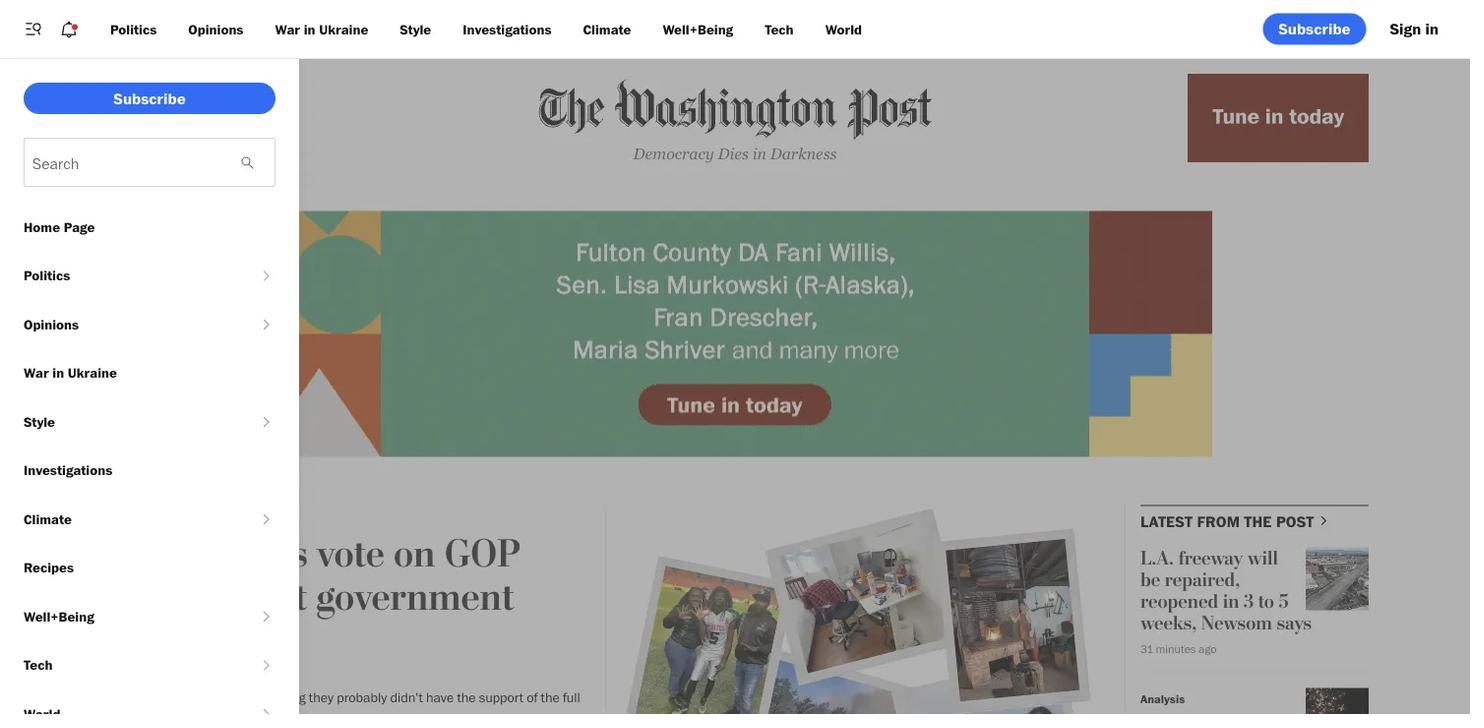 Task type: describe. For each thing, give the bounding box(es) containing it.
0 vertical spatial climate link
[[567, 10, 647, 48]]

conference
[[112, 708, 176, 716]]

weeks,
[[1141, 612, 1197, 635]]

government
[[316, 574, 514, 622]]

l.a.
[[1141, 547, 1174, 570]]

analysis
[[1141, 692, 1185, 707]]

0 horizontal spatial —
[[180, 708, 190, 716]]

5
[[1279, 590, 1289, 614]]

1 the from the left
[[457, 690, 476, 706]]

ago
[[1199, 642, 1217, 657]]

subscribe for the leftmost subscribe 'link'
[[114, 89, 186, 108]]

plan
[[101, 574, 174, 622]]

recipes
[[24, 560, 74, 576]]

have
[[426, 690, 454, 706]]

home page link
[[0, 203, 299, 251]]

1 vertical spatial tech link
[[0, 641, 257, 690]]

investigations inside primary element
[[463, 21, 552, 37]]

latest
[[1141, 512, 1193, 532]]

home page
[[24, 218, 95, 235]]

2 the from the left
[[541, 690, 560, 706]]

they
[[309, 690, 334, 706]]

opinions inside primary element
[[188, 21, 244, 37]]

0 horizontal spatial war in ukraine
[[24, 365, 117, 381]]

world
[[825, 21, 862, 37]]

0 horizontal spatial war
[[24, 365, 49, 381]]

0 horizontal spatial style
[[24, 413, 55, 430]]

1 vertical spatial climate
[[24, 511, 72, 528]]

1 vertical spatial politics link
[[0, 251, 257, 300]]

politics inside primary element
[[110, 21, 157, 37]]

0 vertical spatial war in ukraine link
[[259, 10, 384, 48]]

ukraine inside primary element
[[319, 21, 368, 37]]

0 horizontal spatial investigations
[[24, 462, 112, 479]]

0 horizontal spatial politics
[[24, 267, 70, 284]]

0 horizontal spatial style link
[[0, 398, 257, 446]]

0 vertical spatial investigations link
[[447, 10, 567, 48]]

republican leadership — knowing they probably didn't have the support of the full conference — chose... link
[[112, 671, 590, 716]]

politics link inside primary element
[[94, 10, 173, 48]]

house nears vote on gop plan to avert government shutdown link
[[101, 531, 521, 665]]

subscribe for subscribe 'link' within the primary element
[[1279, 19, 1351, 38]]

from
[[1197, 512, 1240, 532]]

knowing
[[258, 690, 306, 706]]

subscribe link inside primary element
[[1263, 13, 1367, 45]]

democracy dies in darkness
[[633, 145, 837, 163]]

0 vertical spatial —
[[244, 690, 255, 706]]

support
[[479, 690, 524, 706]]

the
[[1244, 512, 1272, 532]]

0 vertical spatial tech link
[[749, 10, 810, 48]]

gop
[[445, 531, 521, 578]]

dies
[[718, 145, 749, 163]]

world link
[[810, 10, 878, 48]]

1 vertical spatial opinions link
[[0, 300, 257, 349]]



Task type: locate. For each thing, give the bounding box(es) containing it.
to inside l.a. freeway will be repaired, reopened in 3 to 5 weeks, newsom says 31 minutes ago
[[1259, 590, 1274, 614]]

in
[[1426, 19, 1439, 38], [304, 21, 316, 37], [753, 145, 767, 163], [52, 365, 64, 381], [1223, 590, 1240, 614]]

nears
[[216, 531, 308, 578]]

1 vertical spatial politics
[[24, 267, 70, 284]]

1 vertical spatial opinions
[[24, 316, 79, 333]]

0 horizontal spatial tech link
[[0, 641, 257, 690]]

1 vertical spatial style link
[[0, 398, 257, 446]]

primary element
[[0, 0, 1470, 59]]

1 horizontal spatial the
[[541, 690, 560, 706]]

1 horizontal spatial well+being
[[663, 21, 733, 37]]

in inside l.a. freeway will be repaired, reopened in 3 to 5 weeks, newsom says 31 minutes ago
[[1223, 590, 1240, 614]]

0 horizontal spatial to
[[183, 574, 215, 622]]

news alerts image
[[59, 19, 79, 39]]

1 horizontal spatial to
[[1259, 590, 1274, 614]]

the right have
[[457, 690, 476, 706]]

will
[[1248, 547, 1279, 570]]

tech link left world
[[749, 10, 810, 48]]

the
[[457, 690, 476, 706], [541, 690, 560, 706]]

war inside primary element
[[275, 21, 300, 37]]

1 vertical spatial subscribe link
[[24, 83, 276, 114]]

chose...
[[193, 708, 238, 716]]

house
[[101, 531, 207, 578]]

1 vertical spatial war in ukraine
[[24, 365, 117, 381]]

0 vertical spatial style link
[[384, 10, 447, 48]]

full
[[563, 690, 580, 706]]

war in ukraine link
[[259, 10, 384, 48], [0, 349, 299, 398]]

repaired,
[[1165, 568, 1240, 592]]

minutes
[[1156, 642, 1196, 657]]

1 horizontal spatial well+being link
[[647, 10, 749, 48]]

—
[[244, 690, 255, 706], [180, 708, 190, 716]]

1 horizontal spatial subscribe link
[[1263, 13, 1367, 45]]

1 vertical spatial war in ukraine link
[[0, 349, 299, 398]]

0 vertical spatial subscribe
[[1279, 19, 1351, 38]]

style
[[400, 21, 431, 37], [24, 413, 55, 430]]

tech link up the conference
[[0, 641, 257, 690]]

0 horizontal spatial well+being link
[[0, 592, 257, 641]]

republican leadership — knowing they probably didn't have the support of the full conference — chose...
[[112, 690, 580, 716]]

0 vertical spatial subscribe link
[[1263, 13, 1367, 45]]

1 horizontal spatial investigations
[[463, 21, 552, 37]]

1 horizontal spatial ukraine
[[319, 21, 368, 37]]

0 vertical spatial war
[[275, 21, 300, 37]]

0 horizontal spatial opinions
[[24, 316, 79, 333]]

1 horizontal spatial politics
[[110, 21, 157, 37]]

0 horizontal spatial climate
[[24, 511, 72, 528]]

didn't
[[390, 690, 423, 706]]

0 vertical spatial ukraine
[[319, 21, 368, 37]]

war in ukraine inside primary element
[[275, 21, 368, 37]]

recipes link
[[0, 544, 299, 592]]

to left 5
[[1259, 590, 1274, 614]]

subscribe link
[[1263, 13, 1367, 45], [24, 83, 276, 114]]

reopened
[[1141, 590, 1219, 614]]

1 vertical spatial investigations
[[24, 462, 112, 479]]

0 vertical spatial investigations
[[463, 21, 552, 37]]

0 horizontal spatial subscribe link
[[24, 83, 276, 114]]

well+being link down house
[[0, 592, 257, 641]]

says
[[1277, 612, 1312, 635]]

investigations
[[463, 21, 552, 37], [24, 462, 112, 479]]

politics down home
[[24, 267, 70, 284]]

well+being link up logo of the washington post
[[647, 10, 749, 48]]

0 horizontal spatial well+being
[[24, 608, 94, 625]]

subscribe
[[1279, 19, 1351, 38], [114, 89, 186, 108]]

tech down recipes
[[24, 657, 53, 674]]

well+being inside primary element
[[663, 21, 733, 37]]

opinions link
[[173, 10, 259, 48], [0, 300, 257, 349]]

war
[[275, 21, 300, 37], [24, 365, 49, 381]]

well+being
[[663, 21, 733, 37], [24, 608, 94, 625]]

home
[[24, 218, 60, 235]]

leadership
[[180, 690, 241, 706]]

tech
[[765, 21, 794, 37], [24, 657, 53, 674]]

1 horizontal spatial climate
[[583, 21, 631, 37]]

darkness
[[770, 145, 837, 163]]

1 vertical spatial well+being link
[[0, 592, 257, 641]]

climate inside primary element
[[583, 21, 631, 37]]

to
[[183, 574, 215, 622], [1259, 590, 1274, 614]]

post
[[1276, 512, 1314, 532]]

politics
[[110, 21, 157, 37], [24, 267, 70, 284]]

sign in link
[[1375, 13, 1455, 45]]

style link
[[384, 10, 447, 48], [0, 398, 257, 446]]

1 vertical spatial subscribe
[[114, 89, 186, 108]]

politics link down page
[[0, 251, 257, 300]]

tech link
[[749, 10, 810, 48], [0, 641, 257, 690]]

0 vertical spatial politics
[[110, 21, 157, 37]]

0 vertical spatial war in ukraine
[[275, 21, 368, 37]]

0 vertical spatial politics link
[[94, 10, 173, 48]]

sign in
[[1390, 19, 1439, 38]]

the right of
[[541, 690, 560, 706]]

1 horizontal spatial opinions
[[188, 21, 244, 37]]

search and browse sections image
[[24, 19, 43, 39]]

1 vertical spatial climate link
[[0, 495, 257, 544]]

well+being up logo of the washington post
[[663, 21, 733, 37]]

1 horizontal spatial subscribe
[[1279, 19, 1351, 38]]

in inside sign in link
[[1426, 19, 1439, 38]]

analysis link
[[1141, 692, 1185, 707]]

climate
[[583, 21, 631, 37], [24, 511, 72, 528]]

1 vertical spatial style
[[24, 413, 55, 430]]

3
[[1244, 590, 1254, 614]]

latest from the post link
[[1141, 512, 1332, 534]]

latest from the post
[[1141, 512, 1314, 532]]

opinions
[[188, 21, 244, 37], [24, 316, 79, 333]]

avert
[[224, 574, 307, 622]]

l.a. freeway will be repaired, reopened in 3 to 5 weeks, newsom says 31 minutes ago
[[1141, 547, 1312, 657]]

style inside primary element
[[400, 21, 431, 37]]

logo of the washington post link
[[282, 73, 1188, 147]]

1 vertical spatial ukraine
[[68, 365, 117, 381]]

0 horizontal spatial the
[[457, 690, 476, 706]]

1 vertical spatial investigations link
[[0, 446, 299, 495]]

0 horizontal spatial subscribe
[[114, 89, 186, 108]]

investigations link
[[447, 10, 567, 48], [0, 446, 299, 495]]

0 vertical spatial opinions link
[[173, 10, 259, 48]]

1 horizontal spatial style link
[[384, 10, 447, 48]]

page
[[64, 218, 95, 235]]

politics link
[[94, 10, 173, 48], [0, 251, 257, 300]]

0 vertical spatial well+being
[[663, 21, 733, 37]]

0 vertical spatial tech
[[765, 21, 794, 37]]

of
[[527, 690, 538, 706]]

0 horizontal spatial tech
[[24, 657, 53, 674]]

advertisement region
[[101, 74, 282, 162], [1188, 74, 1369, 162], [258, 211, 1213, 457]]

— down leadership
[[180, 708, 190, 716]]

1 vertical spatial well+being
[[24, 608, 94, 625]]

1 horizontal spatial war
[[275, 21, 300, 37]]

1 horizontal spatial tech
[[765, 21, 794, 37]]

1 horizontal spatial climate link
[[567, 10, 647, 48]]

1 horizontal spatial style
[[400, 21, 431, 37]]

logo of the washington post image
[[538, 73, 932, 147]]

freeway
[[1179, 547, 1243, 570]]

1 horizontal spatial —
[[244, 690, 255, 706]]

republican
[[112, 690, 177, 706]]

probably
[[337, 690, 387, 706]]

0 vertical spatial style
[[400, 21, 431, 37]]

sign
[[1390, 19, 1421, 38]]

1 horizontal spatial war in ukraine
[[275, 21, 368, 37]]

to inside house nears vote on gop plan to avert government shutdown
[[183, 574, 215, 622]]

war in ukraine
[[275, 21, 368, 37], [24, 365, 117, 381]]

— left knowing
[[244, 690, 255, 706]]

well+being link
[[647, 10, 749, 48], [0, 592, 257, 641]]

democracy
[[633, 145, 714, 163]]

on
[[394, 531, 436, 578]]

be
[[1141, 568, 1161, 592]]

house nears vote on gop plan to avert government shutdown
[[101, 531, 521, 665]]

0 horizontal spatial climate link
[[0, 495, 257, 544]]

ukraine
[[319, 21, 368, 37], [68, 365, 117, 381]]

1 horizontal spatial investigations link
[[447, 10, 567, 48]]

subscribe inside primary element
[[1279, 19, 1351, 38]]

31
[[1141, 642, 1153, 657]]

tech inside primary element
[[765, 21, 794, 37]]

None search field
[[24, 138, 276, 187]]

climate link
[[567, 10, 647, 48], [0, 495, 257, 544]]

0 vertical spatial climate
[[583, 21, 631, 37]]

politics right news alerts image
[[110, 21, 157, 37]]

vote
[[317, 531, 385, 578]]

politics link right news alerts image
[[94, 10, 173, 48]]

1 vertical spatial war
[[24, 365, 49, 381]]

well+being down recipes
[[24, 608, 94, 625]]

shutdown
[[101, 618, 265, 665]]

0 vertical spatial opinions
[[188, 21, 244, 37]]

0 vertical spatial well+being link
[[647, 10, 749, 48]]

1 vertical spatial tech
[[24, 657, 53, 674]]

to right plan
[[183, 574, 215, 622]]

newsom
[[1202, 612, 1272, 635]]

0 horizontal spatial ukraine
[[68, 365, 117, 381]]

0 horizontal spatial investigations link
[[0, 446, 299, 495]]

None search field
[[25, 139, 227, 186]]

tech left world link
[[765, 21, 794, 37]]

1 vertical spatial —
[[180, 708, 190, 716]]

l.a. freeway will be repaired, reopened in 3 to 5 weeks, newsom says link
[[1141, 547, 1312, 635]]

1 horizontal spatial tech link
[[749, 10, 810, 48]]



Task type: vqa. For each thing, say whether or not it's contained in the screenshot.
Art
no



